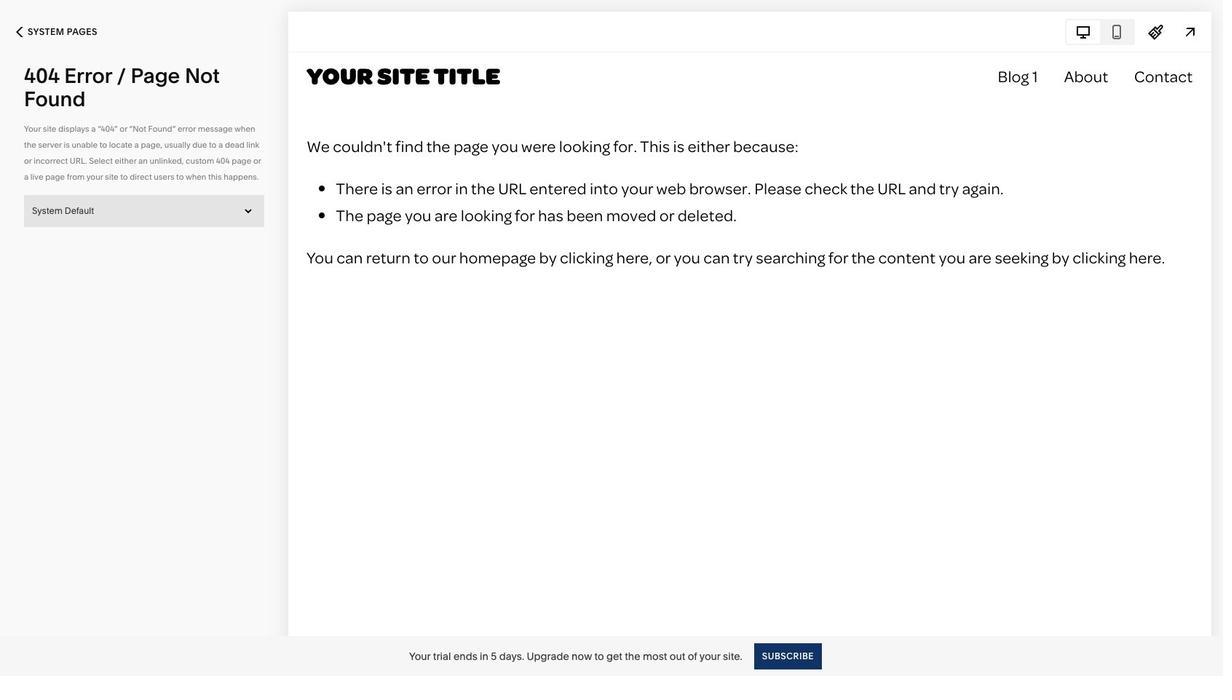 Task type: locate. For each thing, give the bounding box(es) containing it.
mobile image
[[1109, 24, 1125, 40]]

tab list
[[1067, 20, 1134, 43]]



Task type: describe. For each thing, give the bounding box(es) containing it.
desktop image
[[1076, 24, 1092, 40]]

style image
[[1149, 24, 1165, 40]]

site preview image
[[1183, 24, 1199, 40]]



Task type: vqa. For each thing, say whether or not it's contained in the screenshot.
Animation showing new form styling options IMAGE
no



